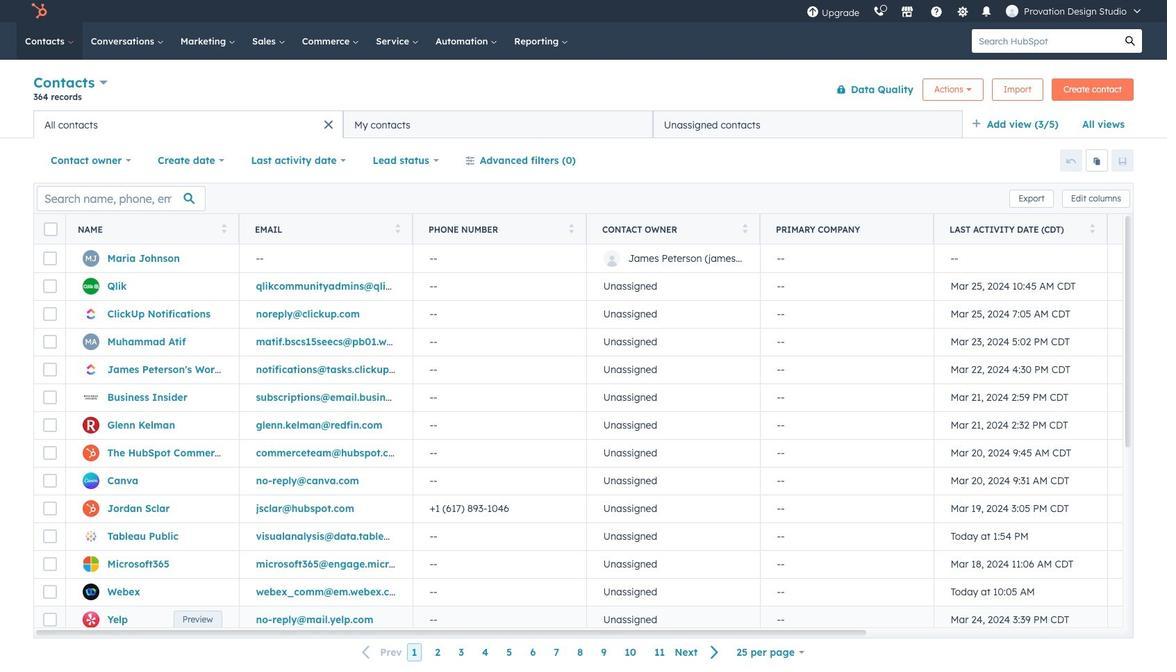Task type: describe. For each thing, give the bounding box(es) containing it.
marketplaces image
[[901, 6, 914, 19]]

2 press to sort. image from the left
[[569, 223, 574, 233]]

4 press to sort. image from the left
[[1090, 223, 1095, 233]]

1 press to sort. element from the left
[[221, 223, 227, 235]]



Task type: vqa. For each thing, say whether or not it's contained in the screenshot.
rightmost rename
no



Task type: locate. For each thing, give the bounding box(es) containing it.
column header
[[760, 214, 935, 245]]

banner
[[33, 71, 1134, 110]]

Search HubSpot search field
[[972, 29, 1119, 53]]

pagination navigation
[[354, 643, 728, 662]]

press to sort. element
[[221, 223, 227, 235], [395, 223, 400, 235], [569, 223, 574, 235], [743, 223, 748, 235], [1090, 223, 1095, 235]]

4 press to sort. element from the left
[[743, 223, 748, 235]]

5 press to sort. element from the left
[[1090, 223, 1095, 235]]

menu
[[800, 0, 1151, 22]]

3 press to sort. element from the left
[[569, 223, 574, 235]]

press to sort. image
[[395, 223, 400, 233], [569, 223, 574, 233], [743, 223, 748, 233], [1090, 223, 1095, 233]]

press to sort. image
[[221, 223, 227, 233]]

1 press to sort. image from the left
[[395, 223, 400, 233]]

Search name, phone, email addresses, or company search field
[[37, 186, 206, 211]]

james peterson image
[[1006, 5, 1019, 17]]

2 press to sort. element from the left
[[395, 223, 400, 235]]

3 press to sort. image from the left
[[743, 223, 748, 233]]



